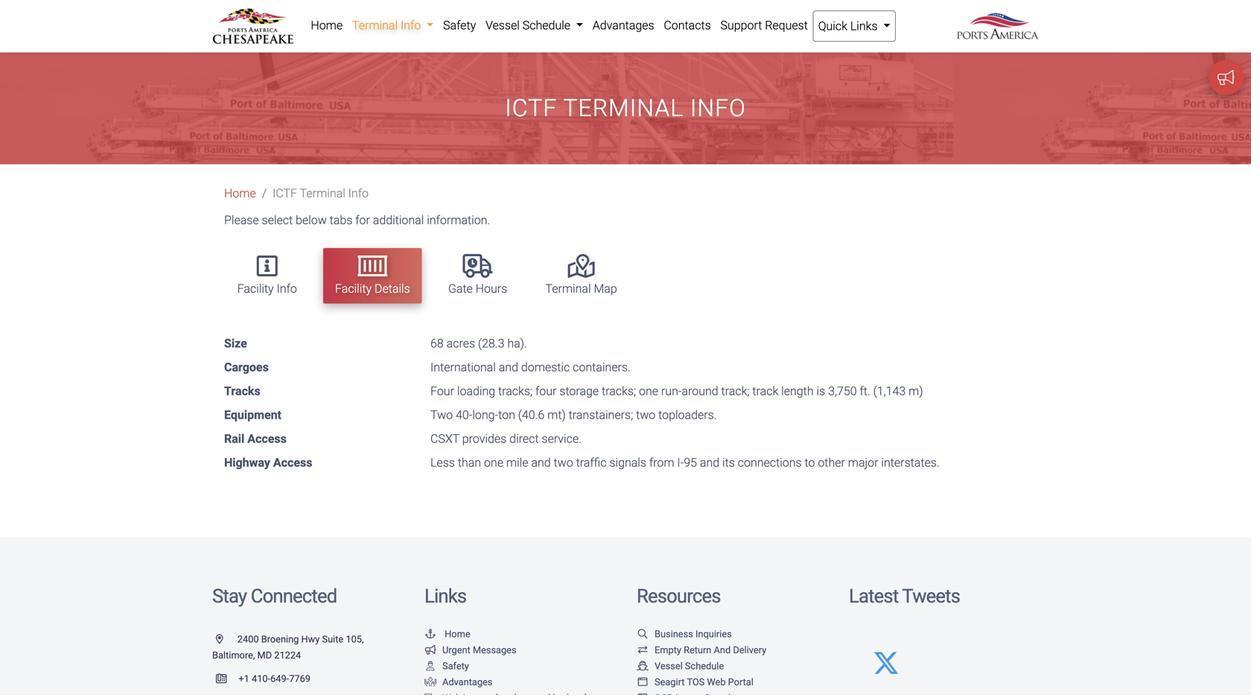 Task type: describe. For each thing, give the bounding box(es) containing it.
0 horizontal spatial home link
[[224, 186, 256, 200]]

95
[[684, 456, 697, 470]]

2400 broening hwy suite 105, baltimore, md 21224
[[212, 634, 364, 661]]

urgent messages link
[[425, 644, 517, 656]]

browser image
[[637, 693, 649, 695]]

two
[[431, 408, 453, 422]]

terminal info
[[352, 18, 424, 32]]

latest tweets
[[849, 585, 960, 608]]

quick links link
[[813, 10, 896, 42]]

+1 410-649-7769
[[239, 673, 311, 684]]

facility for facility info
[[237, 282, 274, 296]]

delivery
[[733, 644, 767, 656]]

transtainers;
[[569, 408, 633, 422]]

mt)
[[548, 408, 566, 422]]

map marker alt image
[[216, 634, 235, 644]]

major
[[848, 456, 879, 470]]

support request
[[721, 18, 808, 32]]

equipment
[[224, 408, 282, 422]]

gate hours link
[[437, 248, 519, 304]]

rail access
[[224, 432, 287, 446]]

0 horizontal spatial vessel schedule link
[[481, 10, 588, 40]]

truck container image
[[425, 693, 437, 695]]

1 vertical spatial schedule
[[685, 660, 724, 672]]

gate hours
[[448, 282, 508, 296]]

1 horizontal spatial vessel schedule
[[655, 660, 724, 672]]

stay connected
[[212, 585, 337, 608]]

support request link
[[716, 10, 813, 40]]

from
[[650, 456, 675, 470]]

seagirt tos web portal
[[655, 677, 754, 688]]

1 tracks; from the left
[[498, 384, 533, 398]]

search image
[[637, 629, 649, 639]]

select
[[262, 213, 293, 227]]

7769
[[289, 673, 311, 684]]

1 horizontal spatial ictf
[[505, 94, 557, 122]]

connected
[[251, 585, 337, 608]]

tabs
[[330, 213, 353, 227]]

than
[[458, 456, 481, 470]]

support
[[721, 18, 762, 32]]

additional
[[373, 213, 424, 227]]

track
[[753, 384, 779, 398]]

(40.6
[[518, 408, 545, 422]]

browser image
[[637, 677, 649, 687]]

latest
[[849, 585, 899, 608]]

ft.
[[860, 384, 871, 398]]

1 vertical spatial vessel
[[655, 660, 683, 672]]

21224
[[274, 650, 301, 661]]

terminal info link
[[348, 10, 439, 40]]

four
[[431, 384, 454, 398]]

1 horizontal spatial and
[[531, 456, 551, 470]]

empty
[[655, 644, 682, 656]]

interstates.
[[882, 456, 940, 470]]

map
[[594, 282, 617, 296]]

0 horizontal spatial one
[[484, 456, 504, 470]]

1 vertical spatial ictf
[[273, 186, 297, 200]]

length
[[782, 384, 814, 398]]

acres
[[447, 336, 475, 351]]

loading
[[457, 384, 496, 398]]

0 vertical spatial two
[[636, 408, 656, 422]]

csxt provides direct service.
[[431, 432, 582, 446]]

to
[[805, 456, 815, 470]]

details
[[375, 282, 410, 296]]

for
[[356, 213, 370, 227]]

i-
[[678, 456, 684, 470]]

quick links
[[819, 19, 881, 33]]

traffic
[[576, 456, 607, 470]]

facility info link
[[225, 248, 309, 304]]

access for highway access
[[273, 456, 312, 470]]

empty return and delivery
[[655, 644, 767, 656]]

size
[[224, 336, 247, 351]]

return
[[684, 644, 712, 656]]

seagirt tos web portal link
[[637, 677, 754, 688]]

international and domestic containers.
[[431, 360, 631, 374]]

md
[[257, 650, 272, 661]]

its
[[723, 456, 735, 470]]

0 vertical spatial vessel schedule
[[486, 18, 574, 32]]

signals
[[610, 456, 647, 470]]

m)
[[909, 384, 924, 398]]

track;
[[722, 384, 750, 398]]

phone office image
[[216, 674, 239, 683]]

info inside "tab list"
[[277, 282, 297, 296]]

1 vertical spatial home
[[224, 186, 256, 200]]

user hard hat image
[[425, 661, 437, 671]]

+1
[[239, 673, 249, 684]]

649-
[[271, 673, 289, 684]]

safety link for left "vessel schedule" link
[[439, 10, 481, 40]]

40-
[[456, 408, 473, 422]]

0 vertical spatial advantages link
[[588, 10, 659, 40]]

below
[[296, 213, 327, 227]]

baltimore,
[[212, 650, 255, 661]]

international
[[431, 360, 496, 374]]

cargoes
[[224, 360, 269, 374]]

please select below tabs for additional information.
[[224, 213, 490, 227]]

safety link for the left advantages link
[[425, 660, 469, 672]]

2400
[[237, 634, 259, 645]]

1 horizontal spatial vessel schedule link
[[637, 660, 724, 672]]

0 vertical spatial one
[[639, 384, 659, 398]]

access for rail access
[[248, 432, 287, 446]]

urgent messages
[[443, 644, 517, 656]]

3,750
[[829, 384, 857, 398]]



Task type: locate. For each thing, give the bounding box(es) containing it.
terminal
[[352, 18, 398, 32], [564, 94, 684, 122], [300, 186, 346, 200], [546, 282, 591, 296]]

two down service.
[[554, 456, 573, 470]]

home up "please"
[[224, 186, 256, 200]]

1 vertical spatial one
[[484, 456, 504, 470]]

0 horizontal spatial two
[[554, 456, 573, 470]]

bullhorn image
[[425, 645, 437, 655]]

home link for urgent messages link
[[425, 628, 471, 639]]

ictf terminal info
[[505, 94, 746, 122], [273, 186, 369, 200]]

mile
[[507, 456, 529, 470]]

advantages down urgent messages link
[[443, 677, 493, 688]]

suite
[[322, 634, 344, 645]]

hours
[[476, 282, 508, 296]]

1 horizontal spatial advantages
[[593, 18, 655, 32]]

2 tracks; from the left
[[602, 384, 636, 398]]

and right mile
[[531, 456, 551, 470]]

tab list containing facility info
[[218, 241, 1039, 311]]

urgent
[[443, 644, 471, 656]]

home link for terminal info link
[[306, 10, 348, 40]]

1 vertical spatial links
[[425, 585, 467, 608]]

tos
[[687, 677, 705, 688]]

tracks; up ton
[[498, 384, 533, 398]]

68 acres (28.3 ha).
[[431, 336, 527, 351]]

0 horizontal spatial links
[[425, 585, 467, 608]]

business inquiries
[[655, 628, 732, 639]]

1 horizontal spatial tracks;
[[602, 384, 636, 398]]

0 horizontal spatial tracks;
[[498, 384, 533, 398]]

0 vertical spatial vessel schedule link
[[481, 10, 588, 40]]

two 40-long-ton (40.6 mt) transtainers; two toploaders.
[[431, 408, 717, 422]]

105,
[[346, 634, 364, 645]]

highway
[[224, 456, 270, 470]]

0 horizontal spatial vessel schedule
[[486, 18, 574, 32]]

long-
[[473, 408, 499, 422]]

service.
[[542, 432, 582, 446]]

access up highway access
[[248, 432, 287, 446]]

0 horizontal spatial and
[[499, 360, 519, 374]]

1 vertical spatial advantages
[[443, 677, 493, 688]]

1 vertical spatial safety link
[[425, 660, 469, 672]]

ictf
[[505, 94, 557, 122], [273, 186, 297, 200]]

1 vertical spatial ictf terminal info
[[273, 186, 369, 200]]

0 vertical spatial home link
[[306, 10, 348, 40]]

0 horizontal spatial ictf terminal info
[[273, 186, 369, 200]]

0 horizontal spatial ictf
[[273, 186, 297, 200]]

0 vertical spatial safety
[[443, 18, 476, 32]]

links right quick
[[851, 19, 878, 33]]

1 horizontal spatial links
[[851, 19, 878, 33]]

terminal inside terminal map link
[[546, 282, 591, 296]]

run-
[[662, 384, 682, 398]]

terminal inside terminal info link
[[352, 18, 398, 32]]

facility info
[[237, 282, 297, 296]]

resources
[[637, 585, 721, 608]]

home link
[[306, 10, 348, 40], [224, 186, 256, 200], [425, 628, 471, 639]]

1 vertical spatial two
[[554, 456, 573, 470]]

anchor image
[[425, 629, 437, 639]]

access down rail access
[[273, 456, 312, 470]]

0 horizontal spatial home
[[224, 186, 256, 200]]

0 vertical spatial advantages
[[593, 18, 655, 32]]

2 vertical spatial home link
[[425, 628, 471, 639]]

1 horizontal spatial two
[[636, 408, 656, 422]]

advantages link left contacts
[[588, 10, 659, 40]]

0 horizontal spatial facility
[[237, 282, 274, 296]]

1 vertical spatial safety
[[443, 660, 469, 672]]

links up anchor "icon"
[[425, 585, 467, 608]]

two down four loading tracks; four storage tracks; one run-around track; track length is 3,750 ft. (1,143 m)
[[636, 408, 656, 422]]

1 facility from the left
[[237, 282, 274, 296]]

safety
[[443, 18, 476, 32], [443, 660, 469, 672]]

ha).
[[508, 336, 527, 351]]

one left mile
[[484, 456, 504, 470]]

1 vertical spatial home link
[[224, 186, 256, 200]]

1 vertical spatial vessel schedule
[[655, 660, 724, 672]]

ship image
[[637, 661, 649, 671]]

inquiries
[[696, 628, 732, 639]]

one left the "run-" at the bottom right of page
[[639, 384, 659, 398]]

2 vertical spatial home
[[445, 628, 471, 639]]

1 vertical spatial access
[[273, 456, 312, 470]]

advantages left contacts
[[593, 18, 655, 32]]

access
[[248, 432, 287, 446], [273, 456, 312, 470]]

68
[[431, 336, 444, 351]]

1 horizontal spatial schedule
[[685, 660, 724, 672]]

facility details
[[335, 282, 410, 296]]

around
[[682, 384, 719, 398]]

other
[[818, 456, 846, 470]]

advantages
[[593, 18, 655, 32], [443, 677, 493, 688]]

0 vertical spatial safety link
[[439, 10, 481, 40]]

home
[[311, 18, 343, 32], [224, 186, 256, 200], [445, 628, 471, 639]]

one
[[639, 384, 659, 398], [484, 456, 504, 470]]

(1,143
[[874, 384, 906, 398]]

home link left the terminal info on the left of the page
[[306, 10, 348, 40]]

home link up "please"
[[224, 186, 256, 200]]

less than one mile and two traffic signals from i-95 and its connections to other major interstates.
[[431, 456, 940, 470]]

ton
[[499, 408, 515, 422]]

2 horizontal spatial home
[[445, 628, 471, 639]]

two
[[636, 408, 656, 422], [554, 456, 573, 470]]

1 horizontal spatial home link
[[306, 10, 348, 40]]

2 horizontal spatial home link
[[425, 628, 471, 639]]

1 horizontal spatial home
[[311, 18, 343, 32]]

0 vertical spatial home
[[311, 18, 343, 32]]

safety right terminal info link
[[443, 18, 476, 32]]

storage
[[560, 384, 599, 398]]

0 horizontal spatial advantages link
[[425, 677, 493, 688]]

1 horizontal spatial ictf terminal info
[[505, 94, 746, 122]]

links
[[851, 19, 878, 33], [425, 585, 467, 608]]

0 horizontal spatial schedule
[[523, 18, 571, 32]]

is
[[817, 384, 826, 398]]

1 vertical spatial vessel schedule link
[[637, 660, 724, 672]]

schedule
[[523, 18, 571, 32], [685, 660, 724, 672]]

2 facility from the left
[[335, 282, 372, 296]]

business
[[655, 628, 693, 639]]

tracks; down the containers.
[[602, 384, 636, 398]]

connections
[[738, 456, 802, 470]]

0 vertical spatial links
[[851, 19, 878, 33]]

facility up size
[[237, 282, 274, 296]]

1 horizontal spatial one
[[639, 384, 659, 398]]

and
[[714, 644, 731, 656]]

0 vertical spatial schedule
[[523, 18, 571, 32]]

1 horizontal spatial advantages link
[[588, 10, 659, 40]]

0 vertical spatial access
[[248, 432, 287, 446]]

facility left details
[[335, 282, 372, 296]]

gate
[[448, 282, 473, 296]]

csxt
[[431, 432, 460, 446]]

(28.3
[[478, 336, 505, 351]]

0 vertical spatial ictf terminal info
[[505, 94, 746, 122]]

rail
[[224, 432, 245, 446]]

410-
[[252, 673, 271, 684]]

safety link right the terminal info on the left of the page
[[439, 10, 481, 40]]

2400 broening hwy suite 105, baltimore, md 21224 link
[[212, 634, 364, 661]]

and down ha).
[[499, 360, 519, 374]]

and left its
[[700, 456, 720, 470]]

0 vertical spatial vessel
[[486, 18, 520, 32]]

quick
[[819, 19, 848, 33]]

request
[[765, 18, 808, 32]]

business inquiries link
[[637, 628, 732, 639]]

web
[[707, 677, 726, 688]]

home up urgent
[[445, 628, 471, 639]]

four
[[536, 384, 557, 398]]

direct
[[510, 432, 539, 446]]

seagirt
[[655, 677, 685, 688]]

0 horizontal spatial advantages
[[443, 677, 493, 688]]

1 vertical spatial advantages link
[[425, 677, 493, 688]]

safety down urgent
[[443, 660, 469, 672]]

vessel
[[486, 18, 520, 32], [655, 660, 683, 672]]

provides
[[463, 432, 507, 446]]

toploaders.
[[659, 408, 717, 422]]

hand receiving image
[[425, 677, 437, 687]]

contacts link
[[659, 10, 716, 40]]

1 horizontal spatial vessel
[[655, 660, 683, 672]]

0 horizontal spatial vessel
[[486, 18, 520, 32]]

info
[[401, 18, 421, 32], [691, 94, 746, 122], [348, 186, 369, 200], [277, 282, 297, 296]]

home left the terminal info on the left of the page
[[311, 18, 343, 32]]

1 horizontal spatial facility
[[335, 282, 372, 296]]

terminal map link
[[534, 248, 629, 304]]

0 vertical spatial ictf
[[505, 94, 557, 122]]

advantages link up truck container image
[[425, 677, 493, 688]]

facility for facility details
[[335, 282, 372, 296]]

tracks
[[224, 384, 261, 398]]

home link up urgent
[[425, 628, 471, 639]]

exchange image
[[637, 645, 649, 655]]

less
[[431, 456, 455, 470]]

safety link down urgent
[[425, 660, 469, 672]]

information.
[[427, 213, 490, 227]]

please
[[224, 213, 259, 227]]

highway access
[[224, 456, 312, 470]]

safety link
[[439, 10, 481, 40], [425, 660, 469, 672]]

facility
[[237, 282, 274, 296], [335, 282, 372, 296]]

tab list
[[218, 241, 1039, 311]]

+1 410-649-7769 link
[[212, 673, 311, 684]]

contacts
[[664, 18, 711, 32]]

tracks;
[[498, 384, 533, 398], [602, 384, 636, 398]]

portal
[[728, 677, 754, 688]]

2 horizontal spatial and
[[700, 456, 720, 470]]



Task type: vqa. For each thing, say whether or not it's contained in the screenshot.
'Full name'
no



